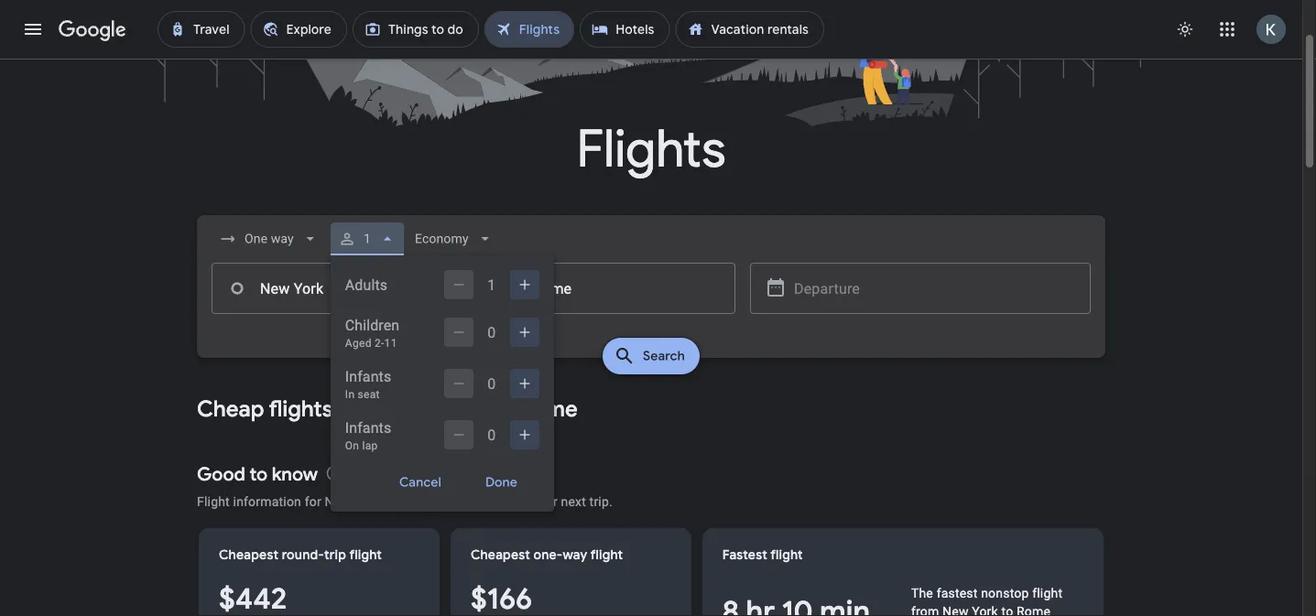 Task type: describe. For each thing, give the bounding box(es) containing it.
rome for for
[[399, 495, 433, 510]]

adults
[[345, 276, 387, 294]]

one-
[[534, 547, 563, 564]]

flight information for new york to rome to help you plan your next trip.
[[197, 495, 613, 510]]

fastest
[[937, 586, 978, 601]]

cheapest for cheapest round-trip flight
[[219, 547, 279, 564]]

way
[[563, 547, 587, 564]]

know
[[272, 462, 318, 486]]

good
[[197, 462, 245, 486]]

search
[[643, 348, 685, 365]]

seat
[[358, 388, 380, 401]]

trip.
[[589, 495, 613, 510]]

1 button
[[330, 217, 404, 261]]

information
[[233, 495, 301, 510]]

new for for
[[325, 495, 351, 510]]

new inside the fastest nonstop flight from new york to rom
[[942, 604, 969, 616]]

fastest flight
[[722, 547, 803, 564]]

good to know
[[197, 462, 318, 486]]

for
[[305, 495, 321, 510]]

children
[[345, 316, 399, 334]]

cheap
[[197, 395, 264, 423]]

number of passengers dialog
[[330, 256, 554, 512]]

2-
[[375, 337, 384, 350]]

infants for infants in seat
[[345, 368, 391, 385]]

next
[[561, 495, 586, 510]]

to inside the fastest nonstop flight from new york to rom
[[1001, 604, 1013, 616]]

york for for
[[354, 495, 380, 510]]

0 for infants on lap
[[487, 426, 496, 444]]

rome for from
[[519, 395, 578, 423]]

flight for cheapest one-way flight
[[590, 547, 623, 564]]

cheapest one-way flight
[[471, 547, 623, 564]]

from inside the fastest nonstop flight from new york to rom
[[911, 604, 939, 616]]

main menu image
[[22, 18, 44, 40]]

trip
[[324, 547, 346, 564]]

Departure text field
[[794, 264, 1076, 313]]

11
[[384, 337, 397, 350]]

the
[[911, 586, 933, 601]]

in
[[345, 388, 355, 401]]



Task type: locate. For each thing, give the bounding box(es) containing it.
infants on lap
[[345, 419, 391, 452]]

to
[[493, 395, 514, 423], [250, 462, 267, 486], [384, 495, 395, 510], [436, 495, 448, 510], [1001, 604, 1013, 616]]

flights
[[269, 395, 333, 423]]

flight for the fastest nonstop flight from new york to rom
[[1032, 586, 1063, 601]]

fastest
[[722, 547, 767, 564]]

cheapest left round-
[[219, 547, 279, 564]]

cancel
[[399, 474, 441, 491]]

0 horizontal spatial new
[[325, 495, 351, 510]]

done button
[[463, 468, 539, 497]]

1 horizontal spatial rome
[[519, 395, 578, 423]]

0 vertical spatial from
[[338, 395, 387, 423]]

rome
[[519, 395, 578, 423], [399, 495, 433, 510]]

0 vertical spatial rome
[[519, 395, 578, 423]]

1 vertical spatial york
[[354, 495, 380, 510]]

2 vertical spatial york
[[972, 604, 998, 616]]

nonstop
[[981, 586, 1029, 601]]

search button
[[603, 338, 700, 375]]

0 vertical spatial new
[[392, 395, 438, 423]]

0 for infants in seat
[[487, 375, 496, 392]]

0 vertical spatial infants
[[345, 368, 391, 385]]

york right the for
[[354, 495, 380, 510]]

2 infants from the top
[[345, 419, 391, 436]]

1
[[363, 231, 371, 246], [487, 276, 496, 294]]

None text field
[[477, 263, 735, 314]]

1 vertical spatial infants
[[345, 419, 391, 436]]

0 vertical spatial york
[[442, 395, 487, 423]]

cheapest for cheapest one-way flight
[[471, 547, 530, 564]]

cheap flights from new york to rome
[[197, 395, 578, 423]]

0 horizontal spatial york
[[354, 495, 380, 510]]

children aged 2-11
[[345, 316, 399, 350]]

infants
[[345, 368, 391, 385], [345, 419, 391, 436]]

lap
[[362, 440, 378, 452]]

cheapest round-trip flight
[[219, 547, 382, 564]]

3 0 from the top
[[487, 426, 496, 444]]

flights
[[577, 117, 726, 182]]

1 horizontal spatial new
[[392, 395, 438, 423]]

1 vertical spatial new
[[325, 495, 351, 510]]

Flight search field
[[182, 215, 1120, 512]]

round-
[[282, 547, 324, 564]]

new
[[392, 395, 438, 423], [325, 495, 351, 510], [942, 604, 969, 616]]

1 vertical spatial 1
[[487, 276, 496, 294]]

1 vertical spatial rome
[[399, 495, 433, 510]]

0 horizontal spatial cheapest
[[219, 547, 279, 564]]

infants up seat
[[345, 368, 391, 385]]

flight right the way
[[590, 547, 623, 564]]

rome down cancel
[[399, 495, 433, 510]]

cheapest
[[219, 547, 279, 564], [471, 547, 530, 564]]

cancel button
[[377, 468, 463, 497]]

2 cheapest from the left
[[471, 547, 530, 564]]

the fastest nonstop flight from new york to rom
[[911, 586, 1063, 616]]

cheapest left one-
[[471, 547, 530, 564]]

1 horizontal spatial from
[[911, 604, 939, 616]]

flight
[[349, 547, 382, 564], [590, 547, 623, 564], [770, 547, 803, 564], [1032, 586, 1063, 601]]

1 0 from the top
[[487, 324, 496, 341]]

infants up lap
[[345, 419, 391, 436]]

1 inside number of passengers 'dialog'
[[487, 276, 496, 294]]

flight right fastest
[[770, 547, 803, 564]]

flight for cheapest round-trip flight
[[349, 547, 382, 564]]

2 vertical spatial 0
[[487, 426, 496, 444]]

2 0 from the top
[[487, 375, 496, 392]]

1 infants from the top
[[345, 368, 391, 385]]

1 vertical spatial 0
[[487, 375, 496, 392]]

york down nonstop
[[972, 604, 998, 616]]

0 horizontal spatial rome
[[399, 495, 433, 510]]

flight inside the fastest nonstop flight from new york to rom
[[1032, 586, 1063, 601]]

rome up done button
[[519, 395, 578, 423]]

aged
[[345, 337, 372, 350]]

your
[[532, 495, 558, 510]]

from
[[338, 395, 387, 423], [911, 604, 939, 616]]

you
[[479, 495, 500, 510]]

change appearance image
[[1163, 7, 1207, 51]]

york up done button
[[442, 395, 487, 423]]

1 vertical spatial from
[[911, 604, 939, 616]]

on
[[345, 440, 359, 452]]

1 right swap origin and destination. image
[[487, 276, 496, 294]]

flight right 'trip' at the left of the page
[[349, 547, 382, 564]]

flight right nonstop
[[1032, 586, 1063, 601]]

plan
[[504, 495, 529, 510]]

1 horizontal spatial 1
[[487, 276, 496, 294]]

none text field inside flight search field
[[477, 263, 735, 314]]

help
[[451, 495, 476, 510]]

done
[[485, 474, 517, 491]]

new right seat
[[392, 395, 438, 423]]

new right the for
[[325, 495, 351, 510]]

None field
[[212, 223, 327, 256], [407, 223, 501, 256], [212, 223, 327, 256], [407, 223, 501, 256]]

swap origin and destination. image
[[463, 278, 484, 299]]

0
[[487, 324, 496, 341], [487, 375, 496, 392], [487, 426, 496, 444]]

infants in seat
[[345, 368, 391, 401]]

new down fastest
[[942, 604, 969, 616]]

1 up adults at the left top of the page
[[363, 231, 371, 246]]

infants for infants on lap
[[345, 419, 391, 436]]

2 vertical spatial new
[[942, 604, 969, 616]]

1 horizontal spatial cheapest
[[471, 547, 530, 564]]

0 for children aged 2-11
[[487, 324, 496, 341]]

0 vertical spatial 0
[[487, 324, 496, 341]]

2 horizontal spatial york
[[972, 604, 998, 616]]

york inside the fastest nonstop flight from new york to rom
[[972, 604, 998, 616]]

1 cheapest from the left
[[219, 547, 279, 564]]

york
[[442, 395, 487, 423], [354, 495, 380, 510], [972, 604, 998, 616]]

flight
[[197, 495, 230, 510]]

1 horizontal spatial york
[[442, 395, 487, 423]]

new for from
[[392, 395, 438, 423]]

0 horizontal spatial 1
[[363, 231, 371, 246]]

york for from
[[442, 395, 487, 423]]

0 vertical spatial 1
[[363, 231, 371, 246]]

0 horizontal spatial from
[[338, 395, 387, 423]]

1 inside popup button
[[363, 231, 371, 246]]

2 horizontal spatial new
[[942, 604, 969, 616]]



Task type: vqa. For each thing, say whether or not it's contained in the screenshot.
based
no



